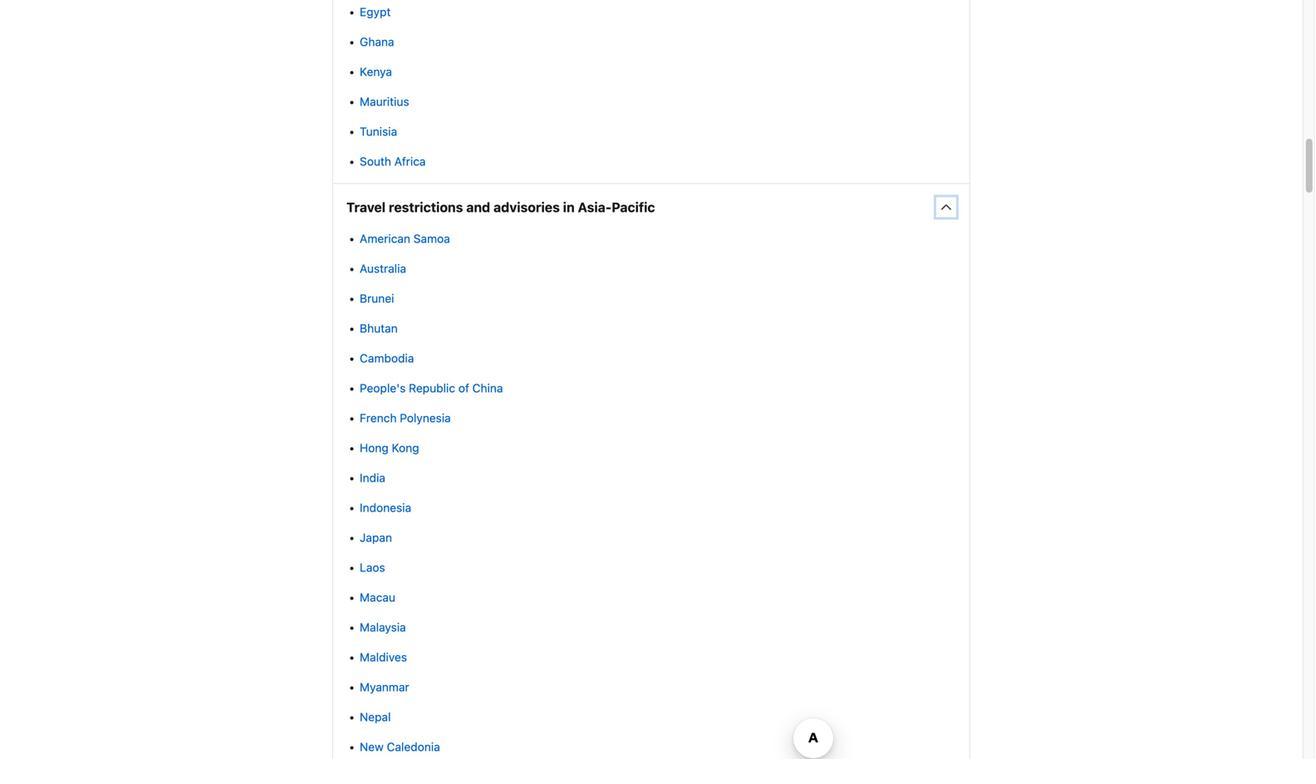 Task type: locate. For each thing, give the bounding box(es) containing it.
in
[[563, 200, 575, 215]]

australia link
[[360, 262, 406, 276]]

travel restrictions and advisories in asia-pacific
[[347, 200, 655, 215]]

japan
[[360, 531, 392, 545]]

indonesia
[[360, 501, 411, 515]]

africa
[[394, 155, 426, 168]]

mauritius link
[[360, 95, 409, 109]]

american samoa link
[[360, 232, 450, 246]]

cambodia link
[[360, 352, 414, 365]]

kenya
[[360, 65, 392, 79]]

brunei
[[360, 292, 394, 306]]

malaysia link
[[360, 621, 406, 635]]

macau
[[360, 591, 395, 605]]

new
[[360, 741, 384, 754]]

egypt
[[360, 5, 391, 19]]

bhutan
[[360, 322, 398, 335]]

brunei link
[[360, 292, 394, 306]]

kong
[[392, 441, 419, 455]]

egypt link
[[360, 5, 391, 19]]

ghana link
[[360, 35, 394, 49]]

south africa link
[[360, 155, 426, 168]]

bhutan link
[[360, 322, 398, 335]]

french
[[360, 411, 397, 425]]

republic
[[409, 382, 455, 395]]

advisories
[[494, 200, 560, 215]]

ghana
[[360, 35, 394, 49]]

south
[[360, 155, 391, 168]]

people's republic of china link
[[360, 382, 503, 395]]

maldives link
[[360, 651, 407, 664]]

new caledonia
[[360, 741, 440, 754]]

samoa
[[414, 232, 450, 246]]

new caledonia link
[[360, 741, 440, 754]]

nepal
[[360, 711, 391, 724]]

malaysia
[[360, 621, 406, 635]]

pacific
[[612, 200, 655, 215]]

french polynesia link
[[360, 411, 451, 425]]

of
[[459, 382, 469, 395]]

laos link
[[360, 561, 385, 575]]

japan link
[[360, 531, 392, 545]]



Task type: vqa. For each thing, say whether or not it's contained in the screenshot.
Ask a question button
no



Task type: describe. For each thing, give the bounding box(es) containing it.
people's republic of china
[[360, 382, 503, 395]]

south africa
[[360, 155, 426, 168]]

asia-
[[578, 200, 612, 215]]

indonesia link
[[360, 501, 411, 515]]

american
[[360, 232, 410, 246]]

mauritius
[[360, 95, 409, 109]]

american samoa
[[360, 232, 450, 246]]

myanmar
[[360, 681, 409, 694]]

kenya link
[[360, 65, 392, 79]]

nepal link
[[360, 711, 391, 724]]

china
[[472, 382, 503, 395]]

travel restrictions and advisories in asia-pacific button
[[333, 184, 970, 231]]

hong kong link
[[360, 441, 419, 455]]

myanmar link
[[360, 681, 409, 694]]

restrictions
[[389, 200, 463, 215]]

caledonia
[[387, 741, 440, 754]]

laos
[[360, 561, 385, 575]]

india
[[360, 471, 386, 485]]

hong kong
[[360, 441, 419, 455]]

polynesia
[[400, 411, 451, 425]]

and
[[466, 200, 490, 215]]

people's
[[360, 382, 406, 395]]

french polynesia
[[360, 411, 451, 425]]

tunisia link
[[360, 125, 397, 138]]

maldives
[[360, 651, 407, 664]]

travel
[[347, 200, 386, 215]]

india link
[[360, 471, 386, 485]]

australia
[[360, 262, 406, 276]]

hong
[[360, 441, 389, 455]]

cambodia
[[360, 352, 414, 365]]

tunisia
[[360, 125, 397, 138]]

macau link
[[360, 591, 395, 605]]



